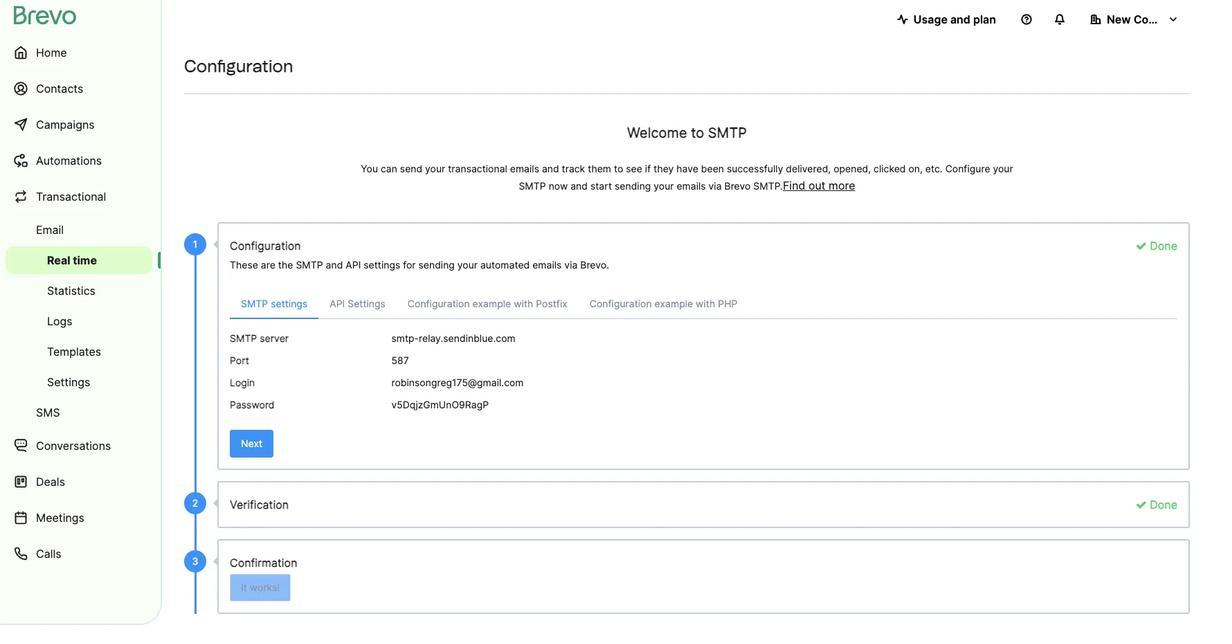 Task type: vqa. For each thing, say whether or not it's contained in the screenshot.
to
yes



Task type: describe. For each thing, give the bounding box(es) containing it.
delivered,
[[786, 163, 831, 174]]

ongreg175@gmail.com
[[420, 377, 524, 388]]

password
[[230, 399, 275, 411]]

track
[[562, 163, 585, 174]]

have
[[677, 163, 699, 174]]

2 vertical spatial emails
[[533, 259, 562, 271]]

example for postfix
[[473, 298, 511, 309]]

more
[[829, 179, 855, 192]]

robins ongreg175@gmail.com
[[392, 377, 524, 388]]

meetings
[[36, 511, 84, 525]]

new company
[[1107, 12, 1185, 26]]

tab panel containing smtp server
[[219, 330, 1189, 419]]

automations link
[[6, 144, 152, 177]]

automations
[[36, 154, 102, 168]]

now
[[549, 180, 568, 192]]

and inside button
[[951, 12, 971, 26]]

and down track
[[571, 180, 588, 192]]

via inside the you can send your transactional emails and track them to see if they have been successfully delivered, opened, clicked on, etc. configure your smtp now and start sending your emails via brevo smtp.
[[709, 180, 722, 192]]

statistics
[[47, 284, 96, 298]]

automated
[[480, 259, 530, 271]]

templates
[[47, 345, 101, 359]]

confirmation
[[230, 556, 297, 570]]

calls
[[36, 547, 61, 561]]

contacts
[[36, 82, 83, 96]]

it works!
[[241, 582, 280, 593]]

deals link
[[6, 465, 152, 499]]

smtp-
[[392, 332, 419, 344]]

smtp right the
[[296, 259, 323, 271]]

done for configuration
[[1147, 239, 1178, 253]]

deals
[[36, 475, 65, 489]]

logs
[[47, 314, 72, 328]]

verification
[[230, 498, 289, 512]]

next button
[[230, 430, 274, 458]]

for
[[403, 259, 416, 271]]

your right configure
[[993, 163, 1013, 174]]

real
[[47, 253, 70, 267]]

configuration example with postfix link
[[397, 290, 579, 318]]

1 vertical spatial emails
[[677, 180, 706, 192]]

configure
[[946, 163, 990, 174]]

real time
[[47, 253, 97, 267]]

configuration example with php
[[590, 298, 738, 309]]

smtp.
[[754, 180, 783, 192]]

check image
[[1136, 240, 1147, 251]]

login
[[230, 377, 255, 388]]

calls link
[[6, 537, 152, 571]]

find out more button
[[783, 179, 855, 192]]

587
[[392, 355, 409, 366]]

conversations link
[[6, 429, 152, 463]]

time
[[73, 253, 97, 267]]

usage and plan
[[914, 12, 996, 26]]

transactional
[[36, 190, 106, 204]]

php
[[718, 298, 738, 309]]

statistics link
[[6, 277, 152, 305]]

0 vertical spatial emails
[[510, 163, 539, 174]]

robins
[[392, 377, 420, 388]]

brevo
[[725, 180, 751, 192]]

3
[[192, 555, 198, 567]]

etc.
[[926, 163, 943, 174]]

campaigns
[[36, 118, 95, 132]]

logs link
[[6, 307, 152, 335]]

api settings link
[[319, 290, 397, 318]]

with for php
[[696, 298, 715, 309]]

server
[[260, 332, 289, 344]]

usage
[[914, 12, 948, 26]]

real time link
[[6, 246, 152, 274]]

done for verification
[[1147, 498, 1178, 512]]

smtp server
[[230, 332, 289, 344]]

example for php
[[655, 298, 693, 309]]

sms
[[36, 406, 60, 420]]

successfully
[[727, 163, 783, 174]]

and up api settings
[[326, 259, 343, 271]]

been
[[701, 163, 724, 174]]

these are the smtp and api settings for sending your automated emails via brevo.
[[230, 259, 609, 271]]

tab panel containing smtp settings
[[219, 290, 1189, 419]]

your right send
[[425, 163, 445, 174]]

smtp inside the you can send your transactional emails and track them to see if they have been successfully delivered, opened, clicked on, etc. configure your smtp now and start sending your emails via brevo smtp.
[[519, 180, 546, 192]]

email link
[[6, 216, 152, 244]]

your down the they
[[654, 180, 674, 192]]

find out more
[[783, 179, 855, 192]]

find
[[783, 179, 806, 192]]

plan
[[973, 12, 996, 26]]

new company button
[[1079, 6, 1190, 33]]

api inside tab panel
[[330, 298, 345, 309]]

smtp up port
[[230, 332, 257, 344]]

meetings link
[[6, 501, 152, 535]]

1 horizontal spatial settings
[[364, 259, 400, 271]]

settings inside api settings link
[[348, 298, 386, 309]]

smtp settings link
[[230, 290, 319, 319]]



Task type: locate. For each thing, give the bounding box(es) containing it.
with for postfix
[[514, 298, 533, 309]]

home
[[36, 46, 67, 60]]

company
[[1134, 12, 1185, 26]]

api settings
[[330, 298, 386, 309]]

them
[[588, 163, 611, 174]]

on,
[[909, 163, 923, 174]]

1 horizontal spatial api
[[346, 259, 361, 271]]

0 horizontal spatial settings
[[47, 375, 90, 389]]

contacts link
[[6, 72, 152, 105]]

sending inside the you can send your transactional emails and track them to see if they have been successfully delivered, opened, clicked on, etc. configure your smtp now and start sending your emails via brevo smtp.
[[615, 180, 651, 192]]

0 vertical spatial settings
[[348, 298, 386, 309]]

see
[[626, 163, 642, 174]]

1 horizontal spatial to
[[691, 125, 704, 141]]

settings link
[[6, 368, 152, 396]]

1 vertical spatial sending
[[419, 259, 455, 271]]

the
[[278, 259, 293, 271]]

via left brevo.
[[565, 259, 578, 271]]

1 vertical spatial via
[[565, 259, 578, 271]]

settings down these are the smtp and api settings for sending your automated emails via brevo.
[[348, 298, 386, 309]]

smtp
[[708, 125, 747, 141], [519, 180, 546, 192], [296, 259, 323, 271], [241, 298, 268, 309], [230, 332, 257, 344]]

opened,
[[834, 163, 871, 174]]

0 horizontal spatial with
[[514, 298, 533, 309]]

usage and plan button
[[886, 6, 1007, 33]]

example left php
[[655, 298, 693, 309]]

example down automated
[[473, 298, 511, 309]]

welcome
[[627, 125, 687, 141]]

settings up server at the bottom
[[271, 298, 308, 309]]

configuration example with php link
[[579, 290, 749, 318]]

your left automated
[[458, 259, 478, 271]]

smtp up smtp server
[[241, 298, 268, 309]]

1 done from the top
[[1147, 239, 1178, 253]]

welcome to smtp
[[627, 125, 747, 141]]

tab list inside tab panel
[[230, 290, 1178, 319]]

start
[[591, 180, 612, 192]]

it
[[241, 582, 247, 593]]

emails right "transactional"
[[510, 163, 539, 174]]

0 vertical spatial api
[[346, 259, 361, 271]]

0 vertical spatial done
[[1147, 239, 1178, 253]]

your
[[425, 163, 445, 174], [993, 163, 1013, 174], [654, 180, 674, 192], [458, 259, 478, 271]]

v5dqjzgmuno9ragp
[[392, 399, 489, 411]]

smtp-relay.sendinblue.com
[[392, 332, 516, 344]]

with left php
[[696, 298, 715, 309]]

1 horizontal spatial with
[[696, 298, 715, 309]]

campaigns link
[[6, 108, 152, 141]]

and left "plan"
[[951, 12, 971, 26]]

1 horizontal spatial example
[[655, 298, 693, 309]]

with left the "postfix"
[[514, 298, 533, 309]]

configuration example with postfix
[[408, 298, 568, 309]]

home link
[[6, 36, 152, 69]]

1 with from the left
[[514, 298, 533, 309]]

they
[[654, 163, 674, 174]]

settings down templates
[[47, 375, 90, 389]]

1 vertical spatial settings
[[271, 298, 308, 309]]

works!
[[250, 582, 280, 593]]

0 horizontal spatial to
[[614, 163, 623, 174]]

and up now
[[542, 163, 559, 174]]

you
[[361, 163, 378, 174]]

api right smtp settings
[[330, 298, 345, 309]]

next
[[241, 438, 263, 449]]

sms link
[[6, 399, 152, 427]]

1 horizontal spatial settings
[[348, 298, 386, 309]]

settings
[[364, 259, 400, 271], [271, 298, 308, 309]]

1
[[193, 238, 198, 250]]

it works! link
[[230, 574, 291, 602]]

smtp left now
[[519, 180, 546, 192]]

0 horizontal spatial example
[[473, 298, 511, 309]]

0 vertical spatial via
[[709, 180, 722, 192]]

relay.sendinblue.com
[[419, 332, 516, 344]]

to left see
[[614, 163, 623, 174]]

1 vertical spatial api
[[330, 298, 345, 309]]

2
[[192, 497, 198, 509]]

new
[[1107, 12, 1131, 26]]

tab panel
[[219, 290, 1189, 419], [219, 330, 1189, 419]]

these
[[230, 259, 258, 271]]

configuration
[[184, 56, 293, 76], [230, 239, 301, 253], [408, 298, 470, 309], [590, 298, 652, 309]]

0 horizontal spatial sending
[[419, 259, 455, 271]]

0 vertical spatial to
[[691, 125, 704, 141]]

can
[[381, 163, 397, 174]]

templates link
[[6, 338, 152, 366]]

to inside the you can send your transactional emails and track them to see if they have been successfully delivered, opened, clicked on, etc. configure your smtp now and start sending your emails via brevo smtp.
[[614, 163, 623, 174]]

sending
[[615, 180, 651, 192], [419, 259, 455, 271]]

1 vertical spatial to
[[614, 163, 623, 174]]

1 example from the left
[[473, 298, 511, 309]]

settings inside smtp settings link
[[271, 298, 308, 309]]

emails
[[510, 163, 539, 174], [677, 180, 706, 192], [533, 259, 562, 271]]

transactional link
[[6, 180, 152, 213]]

api up api settings
[[346, 259, 361, 271]]

port
[[230, 355, 249, 366]]

via down been
[[709, 180, 722, 192]]

sending right for
[[419, 259, 455, 271]]

tab list
[[230, 290, 1178, 319]]

if
[[645, 163, 651, 174]]

1 tab panel from the top
[[219, 290, 1189, 419]]

brevo.
[[580, 259, 609, 271]]

transactional
[[448, 163, 507, 174]]

and
[[951, 12, 971, 26], [542, 163, 559, 174], [571, 180, 588, 192], [326, 259, 343, 271]]

2 example from the left
[[655, 298, 693, 309]]

0 vertical spatial settings
[[364, 259, 400, 271]]

0 vertical spatial sending
[[615, 180, 651, 192]]

to
[[691, 125, 704, 141], [614, 163, 623, 174]]

0 horizontal spatial settings
[[271, 298, 308, 309]]

1 vertical spatial done
[[1147, 498, 1178, 512]]

postfix
[[536, 298, 568, 309]]

2 tab panel from the top
[[219, 330, 1189, 419]]

out
[[809, 179, 826, 192]]

2 with from the left
[[696, 298, 715, 309]]

email
[[36, 223, 64, 237]]

are
[[261, 259, 275, 271]]

with
[[514, 298, 533, 309], [696, 298, 715, 309]]

1 horizontal spatial via
[[709, 180, 722, 192]]

sending down see
[[615, 180, 651, 192]]

emails up the "postfix"
[[533, 259, 562, 271]]

settings left for
[[364, 259, 400, 271]]

send
[[400, 163, 422, 174]]

clicked
[[874, 163, 906, 174]]

tab list containing smtp settings
[[230, 290, 1178, 319]]

you can send your transactional emails and track them to see if they have been successfully delivered, opened, clicked on, etc. configure your smtp now and start sending your emails via brevo smtp.
[[361, 163, 1013, 192]]

emails down 'have'
[[677, 180, 706, 192]]

to up 'have'
[[691, 125, 704, 141]]

settings inside settings link
[[47, 375, 90, 389]]

smtp up been
[[708, 125, 747, 141]]

1 horizontal spatial sending
[[615, 180, 651, 192]]

check image
[[1136, 499, 1147, 510]]

2 done from the top
[[1147, 498, 1178, 512]]

0 horizontal spatial api
[[330, 298, 345, 309]]

1 vertical spatial settings
[[47, 375, 90, 389]]

0 horizontal spatial via
[[565, 259, 578, 271]]

settings
[[348, 298, 386, 309], [47, 375, 90, 389]]



